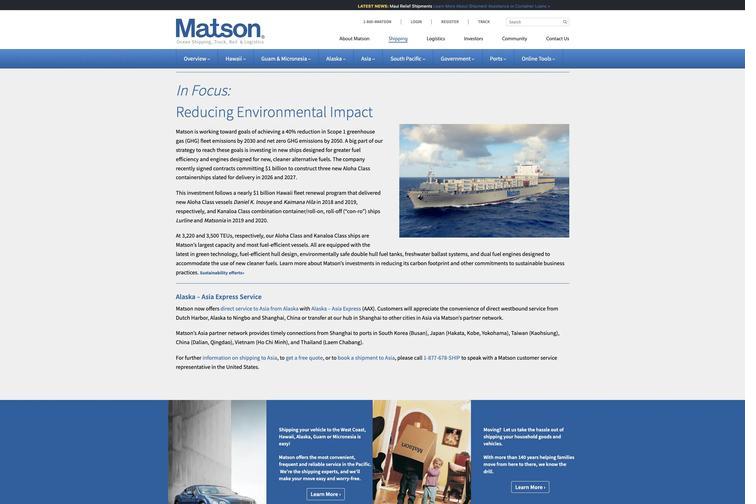 Task type: describe. For each thing, give the bounding box(es) containing it.
thailand
[[301, 338, 322, 346]]

0 vertical spatial efficient
[[271, 241, 290, 248]]

and left reliable
[[299, 461, 307, 467]]

and up worry-
[[340, 468, 348, 474]]

and up signed in the left top of the page
[[200, 155, 209, 163]]

shipping inside matson offers the most convenient, frequent and reliable service in the pacific. we're the shipping experts, and we'll make your move easy and worry-free.
[[302, 468, 320, 474]]

systems
[[495, 39, 514, 46]]

serving
[[176, 30, 194, 37]]

to left ningbo
[[227, 314, 232, 321]]

service inside to speak with a matson customer service representative in the united states.
[[540, 354, 557, 361]]

(busan),
[[409, 329, 429, 337]]

a inside the a leader in pacific shipping, matson's ocean transportation service is recognized for its industry leading on-time arrival performance and award-winning customer service. our diversified fleet features purpose-built containerships, as well as combination container and roll-on, roll-off vessels and specially designed container barges. matson's ships and assets are u.s.-built, u.s.-crewed and u.s.-operated, which provide significant advantages in the integrated trade lanes that we operate.
[[176, 0, 179, 3]]

2 by from the left
[[324, 137, 330, 144]]

now
[[194, 305, 205, 312]]

in left scope
[[321, 128, 326, 135]]

barges.
[[176, 14, 193, 22]]

lurline
[[176, 216, 193, 224]]

overview link
[[184, 55, 210, 62]]

&
[[277, 55, 280, 62]]

on up united
[[232, 354, 238, 361]]

investments
[[345, 259, 374, 267]]

matsonia
[[204, 216, 226, 224]]

2 u.s.- from the left
[[290, 14, 301, 22]]

from inside the 'is a key component of the distribution systems for businesses, allowing customers to rely on our dependable vessel schedules to continually replenish inventories from distribution centers located on the u.s. mainland.'
[[412, 48, 423, 55]]

the inside the 'with more than 140 years helping families move from here to there, we know the drill.'
[[559, 461, 566, 467]]

to left sustainable on the bottom right of page
[[509, 259, 514, 267]]

a inside to speak with a matson customer service representative in the united states.
[[494, 354, 497, 361]]

asia left please
[[385, 354, 395, 361]]

operated,
[[341, 14, 364, 22]]

from up shanghai, at the left bottom
[[271, 305, 282, 312]]

cleaner inside the "matson is working toward goals of achieving a 40% reduction in scope 1 greenhouse gas (ghg) fleet emissions by 2030 and net zero ghg emissions by 2050. a big part of our strategy to reach these goals is investing in new ships designed for greater fuel efficiency and engines designed for new, cleaner alternative fuels. the company recently signed contracts committing $1 billion to construct three new aloha class containerships slated for delivery in 2026 and 2027."
[[273, 155, 291, 163]]

in inside matson offers the most convenient, frequent and reliable service in the pacific. we're the shipping experts, and we'll make your move easy and worry-free.
[[342, 461, 346, 467]]

2 emissions from the left
[[299, 137, 323, 144]]

tools
[[539, 55, 551, 62]]

arrival
[[439, 0, 455, 3]]

track link
[[468, 19, 490, 24]]

and down experts,
[[327, 475, 335, 482]]

goods
[[539, 433, 552, 440]]

or down the 'award-'
[[506, 3, 509, 9]]

alaska up transfer
[[311, 305, 327, 312]]

the left use
[[211, 259, 219, 267]]

logistics
[[427, 36, 445, 42]]

hawaii link for the left asia link
[[259, 39, 275, 46]]

and up integrated in the top right of the page
[[478, 5, 487, 12]]

shanghai inside matson's asia partner network provides timely connections from shanghai to ports in south korea (busan), japan (hakata, kobe, yokohama), taiwan (kaohsiung), china (dalian, qingdao), vietnam (ho chi minh), and thailand (laem chabang).
[[330, 329, 352, 337]]

140
[[518, 454, 526, 460]]

0 horizontal spatial express
[[215, 292, 238, 301]]

industry
[[380, 0, 400, 3]]

matson inside matson offers the most convenient, frequent and reliable service in the pacific. we're the shipping experts, and we'll make your move easy and worry-free.
[[279, 454, 295, 460]]

in up our
[[196, 0, 201, 3]]

2 horizontal spatial fuel
[[492, 250, 501, 258]]

a inside the "matson is working toward goals of achieving a 40% reduction in scope 1 greenhouse gas (ghg) fleet emissions by 2030 and net zero ghg emissions by 2050. a big part of our strategy to reach these goals is investing in new ships designed for greater fuel efficiency and engines designed for new, cleaner alternative fuels. the company recently signed contracts committing $1 billion to construct three new aloha class containerships slated for delivery in 2026 and 2027."
[[282, 128, 285, 135]]

in left 2019
[[227, 216, 231, 224]]

aloha inside the "matson is working toward goals of achieving a 40% reduction in scope 1 greenhouse gas (ghg) fleet emissions by 2030 and net zero ghg emissions by 2050. a big part of our strategy to reach these goals is investing in new ships designed for greater fuel efficiency and engines designed for new, cleaner alternative fuels. the company recently signed contracts committing $1 billion to construct three new aloha class containerships slated for delivery in 2026 and 2027."
[[343, 164, 357, 172]]

service up ningbo
[[235, 305, 252, 312]]

1 horizontal spatial roll-
[[424, 5, 434, 12]]

matson's down 3,220
[[176, 241, 197, 248]]

learn for learn more… link
[[543, 48, 556, 55]]

and down containerships,
[[320, 14, 329, 22]]

in down net
[[272, 146, 277, 154]]

matson's down our
[[194, 14, 215, 22]]

hawaii right customers
[[226, 55, 242, 62]]

cleaner inside 'at 3,220 and 3,500 teus, respectively, our aloha class and kanaloa class ships are matson's largest capacity and most fuel-efficient vessels. all are equipped with the latest in green technology, fuel-efficient hull design, environmentally safe double hull fuel tanks, freshwater ballast systems, and dual fuel engines designed to accommodate the use of new cleaner fuels. learn more about matson's investments in reducing its carbon footprint and other commitments to sustainable business practices.'
[[247, 259, 264, 267]]

new down the
[[332, 164, 342, 172]]

hawaii,
[[279, 433, 295, 440]]

0 vertical spatial about
[[452, 3, 463, 9]]

to down (ho
[[261, 354, 266, 361]]

of inside 'at 3,220 and 3,500 teus, respectively, our aloha class and kanaloa class ships are matson's largest capacity and most fuel-efficient vessels. all are equipped with the latest in green technology, fuel-efficient hull design, environmentally safe double hull fuel tanks, freshwater ballast systems, and dual fuel engines designed to accommodate the use of new cleaner fuels. learn more about matson's investments in reducing its carbon footprint and other commitments to sustainable business practices.'
[[230, 259, 234, 267]]

2019
[[232, 216, 244, 224]]

will
[[404, 305, 412, 312]]

, up "continually"
[[339, 39, 340, 46]]

your inside moving?  let us take the hassle out of shipping your household goods and vehicles.
[[503, 433, 513, 440]]

community link
[[493, 33, 537, 46]]

respectively, inside in 2018 and 2019, respectively, and kanaloa class combination container/roll-on, roll-off ("con-ro") ships lurline and matsonia in 2019 and 2020.
[[176, 207, 206, 215]]

in 2018 and 2019, respectively, and kanaloa class combination container/roll-on, roll-off ("con-ro") ships lurline and matsonia in 2019 and 2020.
[[176, 198, 380, 224]]

to down 'service'
[[253, 305, 258, 312]]

on-
[[420, 0, 427, 3]]

our inside (aax). customers will appreciate the convenience of direct westbound service from dutch harbor, alaska to ningbo and shanghai, china or transfer at our hub in shanghai to other cities in asia via matson's partner network.
[[333, 314, 342, 321]]

which
[[365, 14, 380, 22]]

via
[[433, 314, 440, 321]]

component
[[422, 39, 450, 46]]

0 horizontal spatial offers
[[206, 305, 219, 312]]

2019,
[[345, 198, 358, 206]]

of up 2030
[[252, 128, 256, 135]]

the up centers
[[457, 39, 464, 46]]

hawaii inside this investment follows a nearly $1 billion hawaii fleet renewal program that delivered new aloha class vessels
[[276, 189, 293, 196]]

1-877-678-ship link
[[424, 354, 460, 361]]

designed up the committing
[[230, 155, 252, 163]]

0 horizontal spatial fuel-
[[240, 250, 251, 258]]

or inside (aax). customers will appreciate the convenience of direct westbound service from dutch harbor, alaska to ningbo and shanghai, china or transfer at our hub in shanghai to other cities in asia via matson's partner network.
[[302, 314, 307, 321]]

class inside the "matson is working toward goals of achieving a 40% reduction in scope 1 greenhouse gas (ghg) fleet emissions by 2030 and net zero ghg emissions by 2050. a big part of our strategy to reach these goals is investing in new ships designed for greater fuel efficiency and engines designed for new, cleaner alternative fuels. the company recently signed contracts committing $1 billion to construct three new aloha class containerships slated for delivery in 2026 and 2027."
[[358, 164, 370, 172]]

technology,
[[211, 250, 239, 258]]

1 emissions from the left
[[212, 137, 236, 144]]

and down program
[[335, 198, 344, 206]]

most inside 'at 3,220 and 3,500 teus, respectively, our aloha class and kanaloa class ships are matson's largest capacity and most fuel-efficient vessels. all are equipped with the latest in green technology, fuel-efficient hull design, environmentally safe double hull fuel tanks, freshwater ballast systems, and dual fuel engines designed to accommodate the use of new cleaner fuels. learn more about matson's investments in reducing its carbon footprint and other commitments to sustainable business practices.'
[[247, 241, 259, 248]]

alaska up now
[[176, 292, 195, 301]]

built,
[[276, 14, 289, 22]]

for inside the a leader in pacific shipping, matson's ocean transportation service is recognized for its industry leading on-time arrival performance and award-winning customer service. our diversified fleet features purpose-built containerships, as well as combination container and roll-on, roll-off vessels and specially designed container barges. matson's ships and assets are u.s.-built, u.s.-crewed and u.s.-operated, which provide significant advantages in the integrated trade lanes that we operate.
[[365, 0, 372, 3]]

online tools link
[[522, 55, 555, 62]]

for down investing
[[253, 155, 259, 163]]

2 horizontal spatial are
[[362, 232, 369, 239]]

in left reducing
[[375, 259, 380, 267]]

to down since
[[253, 39, 258, 46]]

3,220
[[182, 232, 195, 239]]

hawaii down 1882,
[[259, 39, 275, 46]]

is up (ghg)
[[194, 128, 198, 135]]

0 vertical spatial distribution
[[466, 39, 494, 46]]

0 vertical spatial 1-
[[363, 19, 367, 24]]

south pacific link for alaska link
[[391, 55, 425, 62]]

asia down chi
[[267, 354, 277, 361]]

to down customers
[[383, 314, 388, 321]]

your inside shipping your vehicle to the west coast, hawaii, alaska, guam or micronesia is easy!
[[299, 426, 309, 433]]

in inside matson's asia partner network provides timely connections from shanghai to ports in south korea (busan), japan (hakata, kobe, yokohama), taiwan (kaohsiung), china (dalian, qingdao), vietnam (ho chi minh), and thailand (laem chabang).
[[373, 329, 377, 337]]

to left get
[[280, 354, 285, 361]]

matson's inside (aax). customers will appreciate the convenience of direct westbound service from dutch harbor, alaska to ningbo and shanghai, china or transfer at our hub in shanghai to other cities in asia via matson's partner network.
[[441, 314, 462, 321]]

0 horizontal spatial efficient
[[251, 250, 270, 258]]

matson's inside serving hawaii continuously since 1882, matson is uniquely experienced in carrying the wide range of commodities needed to support economies that rely on ocean transportation. matson's service to
[[213, 39, 234, 46]]

micronesia inside shipping your vehicle to the west coast, hawaii, alaska, guam or micronesia is easy!
[[333, 433, 356, 440]]

0 vertical spatial goals
[[238, 128, 251, 135]]

0 horizontal spatial –
[[197, 292, 200, 301]]

and right lurline
[[194, 216, 203, 224]]

learn down time
[[429, 3, 439, 9]]

more down easy
[[326, 491, 338, 498]]

cities
[[403, 314, 415, 321]]

and right 2026
[[274, 174, 283, 181]]

to right needed
[[468, 30, 473, 37]]

learn more › for in
[[311, 491, 341, 498]]

or right quote
[[325, 354, 331, 361]]

2 container from the left
[[534, 5, 556, 12]]

fuels. inside the "matson is working toward goals of achieving a 40% reduction in scope 1 greenhouse gas (ghg) fleet emissions by 2030 and net zero ghg emissions by 2050. a big part of our strategy to reach these goals is investing in new ships designed for greater fuel efficiency and engines designed for new, cleaner alternative fuels. the company recently signed contracts committing $1 billion to construct three new aloha class containerships slated for delivery in 2026 and 2027."
[[319, 155, 332, 163]]

of right part
[[369, 137, 374, 144]]

ports link
[[490, 55, 506, 62]]

the up we'll
[[347, 461, 355, 467]]

harbor,
[[191, 314, 209, 321]]

service inside serving hawaii continuously since 1882, matson is uniquely experienced in carrying the wide range of commodities needed to support economies that rely on ocean transportation. matson's service to
[[235, 39, 252, 46]]

chabang).
[[339, 338, 364, 346]]

matson's up features
[[242, 0, 263, 3]]

more…
[[176, 57, 194, 65]]

1 direct from the left
[[221, 305, 234, 312]]

freshwater
[[405, 250, 430, 258]]

learn inside 'at 3,220 and 3,500 teus, respectively, our aloha class and kanaloa class ships are matson's largest capacity and most fuel-efficient vessels. all are equipped with the latest in green technology, fuel-efficient hull design, environmentally safe double hull fuel tanks, freshwater ballast systems, and dual fuel engines designed to accommodate the use of new cleaner fuels. learn more about matson's investments in reducing its carbon footprint and other commitments to sustainable business practices.'
[[280, 259, 293, 267]]

and down carrying
[[352, 39, 361, 46]]

construct
[[294, 164, 317, 172]]

1 horizontal spatial asia link
[[361, 55, 375, 62]]

container/roll-
[[283, 207, 317, 215]]

children playing with matson household shipping box. image
[[373, 400, 471, 504]]

more down the there,
[[530, 483, 543, 491]]

transportation
[[279, 0, 314, 3]]

the up reliable
[[309, 454, 317, 460]]

know
[[546, 461, 558, 467]]

2 horizontal spatial roll-
[[443, 5, 453, 12]]

0 horizontal spatial shipping
[[239, 354, 260, 361]]

chi
[[266, 338, 273, 346]]

new,
[[261, 155, 272, 163]]

roll- inside in 2018 and 2019, respectively, and kanaloa class combination container/roll-on, roll-off ("con-ro") ships lurline and matsonia in 2019 and 2020.
[[326, 207, 336, 215]]

vietnam
[[235, 338, 255, 346]]

ballast
[[431, 250, 447, 258]]

off inside in 2018 and 2019, respectively, and kanaloa class combination container/roll-on, roll-off ("con-ro") ships lurline and matsonia in 2019 and 2020.
[[336, 207, 342, 215]]

a right get
[[294, 354, 297, 361]]

inventories
[[384, 48, 411, 55]]

guam inside shipping your vehicle to the west coast, hawaii, alaska, guam or micronesia is easy!
[[313, 433, 326, 440]]

dual
[[481, 250, 491, 258]]

this investment follows a nearly $1 billion hawaii fleet renewal program that delivered new aloha class vessels
[[176, 189, 381, 206]]

maui
[[385, 3, 394, 9]]

call
[[414, 354, 422, 361]]

please
[[397, 354, 413, 361]]

a inside the "matson is working toward goals of achieving a 40% reduction in scope 1 greenhouse gas (ghg) fleet emissions by 2030 and net zero ghg emissions by 2050. a big part of our strategy to reach these goals is investing in new ships designed for greater fuel efficiency and engines designed for new, cleaner alternative fuels. the company recently signed contracts committing $1 billion to construct three new aloha class containerships slated for delivery in 2026 and 2027."
[[345, 137, 348, 144]]

specially
[[489, 5, 509, 12]]

the up the double
[[362, 241, 370, 248]]

to right schedules in the top of the page
[[327, 48, 332, 55]]

and up all
[[303, 232, 313, 239]]

in inside serving hawaii continuously since 1882, matson is uniquely experienced in carrying the wide range of commodities needed to support economies that rely on ocean transportation. matson's service to
[[348, 30, 352, 37]]

for down 2050.
[[326, 146, 332, 154]]

designed inside 'at 3,220 and 3,500 teus, respectively, our aloha class and kanaloa class ships are matson's largest capacity and most fuel-efficient vessels. all are equipped with the latest in green technology, fuel-efficient hull design, environmentally safe double hull fuel tanks, freshwater ballast systems, and dual fuel engines designed to accommodate the use of new cleaner fuels. learn more about matson's investments in reducing its carbon footprint and other commitments to sustainable business practices.'
[[522, 250, 544, 258]]

service inside the a leader in pacific shipping, matson's ocean transportation service is recognized for its industry leading on-time arrival performance and award-winning customer service. our diversified fleet features purpose-built containerships, as well as combination container and roll-on, roll-off vessels and specially designed container barges. matson's ships and assets are u.s.-built, u.s.-crewed and u.s.-operated, which provide significant advantages in the integrated trade lanes that we operate.
[[315, 0, 332, 3]]

and right inouye
[[273, 198, 282, 206]]

0 horizontal spatial with
[[300, 305, 310, 312]]

learn more › for here
[[515, 483, 545, 491]]

ships inside the "matson is working toward goals of achieving a 40% reduction in scope 1 greenhouse gas (ghg) fleet emissions by 2030 and net zero ghg emissions by 2050. a big part of our strategy to reach these goals is investing in new ships designed for greater fuel efficiency and engines designed for new, cleaner alternative fuels. the company recently signed contracts committing $1 billion to construct three new aloha class containerships slated for delivery in 2026 and 2027."
[[289, 146, 302, 154]]

the inside the a leader in pacific shipping, matson's ocean transportation service is recognized for its industry leading on-time arrival performance and award-winning customer service. our diversified fleet features purpose-built containerships, as well as combination container and roll-on, roll-off vessels and specially designed container barges. matson's ships and assets are u.s.-built, u.s.-crewed and u.s.-operated, which provide significant advantages in the integrated trade lanes that we operate.
[[460, 14, 468, 22]]

information
[[203, 354, 231, 361]]

is inside the a leader in pacific shipping, matson's ocean transportation service is recognized for its industry leading on-time arrival performance and award-winning customer service. our diversified fleet features purpose-built containerships, as well as combination container and roll-on, roll-off vessels and specially designed container barges. matson's ships and assets are u.s.-built, u.s.-crewed and u.s.-operated, which provide significant advantages in the integrated trade lanes that we operate.
[[333, 0, 337, 3]]

fleet inside the a leader in pacific shipping, matson's ocean transportation service is recognized for its industry leading on-time arrival performance and award-winning customer service. our diversified fleet features purpose-built containerships, as well as combination container and roll-on, roll-off vessels and specially designed container barges. matson's ships and assets are u.s.-built, u.s.-crewed and u.s.-operated, which provide significant advantages in the integrated trade lanes that we operate.
[[231, 5, 242, 12]]

environmentally
[[300, 250, 339, 258]]

to up the 2027.
[[288, 164, 293, 172]]

contact
[[546, 36, 563, 42]]

of inside moving?  let us take the hassle out of shipping your household goods and vehicles.
[[559, 426, 564, 433]]

is down 2030
[[245, 146, 248, 154]]

the inside serving hawaii continuously since 1882, matson is uniquely experienced in carrying the wide range of commodities needed to support economies that rely on ocean transportation. matson's service to
[[374, 30, 382, 37]]

for down contracts at the top of the page
[[228, 174, 235, 181]]

with more than 140 years helping families move from here to there, we know the drill.
[[484, 454, 574, 474]]

winning
[[515, 0, 534, 3]]

new down zero
[[278, 146, 288, 154]]

1 by from the left
[[237, 137, 243, 144]]

to right customers
[[223, 48, 228, 55]]

800-
[[367, 19, 374, 24]]

contact us
[[546, 36, 569, 42]]

on inside serving hawaii continuously since 1882, matson is uniquely experienced in carrying the wide range of commodities needed to support economies that rely on ocean transportation. matson's service to
[[542, 30, 548, 37]]

and down systems,
[[450, 259, 460, 267]]

contracts
[[213, 164, 235, 172]]

asia up now
[[202, 292, 214, 301]]

the down carrying
[[362, 39, 370, 46]]

asia up at
[[332, 305, 342, 312]]

continuously
[[213, 30, 244, 37]]

out
[[551, 426, 558, 433]]

to left book
[[332, 354, 337, 361]]

0 vertical spatial guam
[[261, 55, 276, 62]]

shanghai inside (aax). customers will appreciate the convenience of direct westbound service from dutch harbor, alaska to ningbo and shanghai, china or transfer at our hub in shanghai to other cities in asia via matson's partner network.
[[359, 314, 381, 321]]

respectively, inside 'at 3,220 and 3,500 teus, respectively, our aloha class and kanaloa class ships are matson's largest capacity and most fuel-efficient vessels. all are equipped with the latest in green technology, fuel-efficient hull design, environmentally safe double hull fuel tanks, freshwater ballast systems, and dual fuel engines designed to accommodate the use of new cleaner fuels. learn more about matson's investments in reducing its carbon footprint and other commitments to sustainable business practices.'
[[235, 232, 265, 239]]

direct service to asia from alaska link
[[221, 305, 299, 312]]

asia up shanghai, at the left bottom
[[259, 305, 269, 312]]

and up investing
[[257, 137, 266, 144]]

asia up "continually"
[[341, 39, 351, 46]]

, left please
[[395, 354, 396, 361]]

reliable
[[308, 461, 325, 467]]

0 vertical spatial south
[[371, 39, 386, 46]]

new inside 'at 3,220 and 3,500 teus, respectively, our aloha class and kanaloa class ships are matson's largest capacity and most fuel-efficient vessels. all are equipped with the latest in green technology, fuel-efficient hull design, environmentally safe double hull fuel tanks, freshwater ballast systems, and dual fuel engines designed to accommodate the use of new cleaner fuels. learn more about matson's investments in reducing its carbon footprint and other commitments to sustainable business practices.'
[[236, 259, 246, 267]]

ships inside 'at 3,220 and 3,500 teus, respectively, our aloha class and kanaloa class ships are matson's largest capacity and most fuel-efficient vessels. all are equipped with the latest in green technology, fuel-efficient hull design, environmentally safe double hull fuel tanks, freshwater ballast systems, and dual fuel engines designed to accommodate the use of new cleaner fuels. learn more about matson's investments in reducing its carbon footprint and other commitments to sustainable business practices.'
[[348, 232, 360, 239]]

household
[[514, 433, 538, 440]]

footprint
[[428, 259, 449, 267]]

in right the hub
[[353, 314, 358, 321]]

alaska link
[[326, 55, 346, 62]]

u.s.
[[507, 48, 517, 55]]

class up equipped
[[334, 232, 347, 239]]

alaska right schedules in the top of the page
[[326, 55, 342, 62]]

2 hull from the left
[[369, 250, 378, 258]]

relief
[[395, 3, 406, 9]]

net
[[267, 137, 275, 144]]

get a free quote link
[[286, 354, 323, 361]]

1 horizontal spatial fuel
[[379, 250, 388, 258]]

ports
[[359, 329, 372, 337]]

, left get
[[277, 354, 279, 361]]

more inside the 'with more than 140 years helping families move from here to there, we know the drill.'
[[495, 454, 506, 460]]

matson inside to speak with a matson customer service representative in the united states.
[[498, 354, 516, 361]]

1 vertical spatial goals
[[231, 146, 243, 154]]

and left dual
[[470, 250, 479, 258]]

in right the cities
[[416, 314, 421, 321]]

aloha inside 'at 3,220 and 3,500 teus, respectively, our aloha class and kanaloa class ships are matson's largest capacity and most fuel-efficient vessels. all are equipped with the latest in green technology, fuel-efficient hull design, environmentally safe double hull fuel tanks, freshwater ballast systems, and dual fuel engines designed to accommodate the use of new cleaner fuels. learn more about matson's investments in reducing its carbon footprint and other commitments to sustainable business practices.'
[[275, 232, 289, 239]]

class inside this investment follows a nearly $1 billion hawaii fleet renewal program that delivered new aloha class vessels
[[202, 198, 214, 206]]

transfer
[[308, 314, 326, 321]]

is inside shipping your vehicle to the west coast, hawaii, alaska, guam or micronesia is easy!
[[357, 433, 361, 440]]

us
[[511, 426, 516, 433]]

performance
[[456, 0, 486, 3]]

1 vertical spatial 1-
[[424, 354, 428, 361]]

1 vertical spatial express
[[343, 305, 361, 312]]

, asia and the south pacific
[[339, 39, 402, 46]]

lanes
[[509, 14, 521, 22]]

our
[[195, 5, 204, 12]]

1 as from the left
[[335, 5, 340, 12]]

our inside the "matson is working toward goals of achieving a 40% reduction in scope 1 greenhouse gas (ghg) fleet emissions by 2030 and net zero ghg emissions by 2050. a big part of our strategy to reach these goals is investing in new ships designed for greater fuel efficiency and engines designed for new, cleaner alternative fuels. the company recently signed contracts committing $1 billion to construct three new aloha class containerships slated for delivery in 2026 and 2027."
[[375, 137, 383, 144]]

and up assistance
[[488, 0, 497, 3]]

new inside this investment follows a nearly $1 billion hawaii fleet renewal program that delivered new aloha class vessels
[[176, 198, 186, 206]]

most inside matson offers the most convenient, frequent and reliable service in the pacific. we're the shipping experts, and we'll make your move easy and worry-free.
[[318, 454, 329, 460]]

and up "largest"
[[196, 232, 205, 239]]

the inside shipping your vehicle to the west coast, hawaii, alaska, guam or micronesia is easy!
[[333, 426, 340, 433]]

to inside the 'with more than 140 years helping families move from here to there, we know the drill.'
[[519, 461, 524, 467]]

0 horizontal spatial asia link
[[341, 39, 351, 46]]

at
[[328, 314, 332, 321]]

features
[[243, 5, 262, 12]]

that inside the a leader in pacific shipping, matson's ocean transportation service is recognized for its industry leading on-time arrival performance and award-winning customer service. our diversified fleet features purpose-built containerships, as well as combination container and roll-on, roll-off vessels and specially designed container barges. matson's ships and assets are u.s.-built, u.s.-crewed and u.s.-operated, which provide significant advantages in the integrated trade lanes that we operate.
[[523, 14, 532, 22]]

2 horizontal spatial pacific
[[406, 55, 421, 62]]

2 as from the left
[[352, 5, 358, 12]]

in left 2026
[[256, 174, 260, 181]]

k.
[[250, 198, 255, 206]]

the inside moving?  let us take the hassle out of shipping your household goods and vehicles.
[[528, 426, 535, 433]]

wide
[[383, 30, 395, 37]]

1 container from the left
[[390, 5, 413, 12]]

class up vessels.
[[290, 232, 302, 239]]

asia down , asia and the south pacific on the top of page
[[361, 55, 371, 62]]

latest news: maui relief shipments learn more about shipment assistance or container loans >
[[353, 3, 546, 9]]

convenience
[[449, 305, 479, 312]]

reduction
[[297, 128, 320, 135]]

move inside the 'with more than 140 years helping families move from here to there, we know the drill.'
[[484, 461, 496, 467]]

1 horizontal spatial are
[[318, 241, 325, 248]]

alaska inside (aax). customers will appreciate the convenience of direct westbound service from dutch harbor, alaska to ningbo and shanghai, china or transfer at our hub in shanghai to other cities in asia via matson's partner network.
[[210, 314, 226, 321]]

green
[[196, 250, 209, 258]]

1 vertical spatial –
[[328, 305, 331, 312]]

to up business
[[545, 250, 550, 258]]

a inside this investment follows a nearly $1 billion hawaii fleet renewal program that delivered new aloha class vessels
[[233, 189, 236, 196]]

systems,
[[449, 250, 469, 258]]

in down latest news: maui relief shipments learn more about shipment assistance or container loans >
[[455, 14, 459, 22]]

of inside serving hawaii continuously since 1882, matson is uniquely experienced in carrying the wide range of commodities needed to support economies that rely on ocean transportation. matson's service to
[[410, 30, 415, 37]]

or inside shipping your vehicle to the west coast, hawaii, alaska, guam or micronesia is easy!
[[327, 433, 332, 440]]

ocean inside the a leader in pacific shipping, matson's ocean transportation service is recognized for its industry leading on-time arrival performance and award-winning customer service. our diversified fleet features purpose-built containerships, as well as combination container and roll-on, roll-off vessels and specially designed container barges. matson's ships and assets are u.s.-built, u.s.-crewed and u.s.-operated, which provide significant advantages in the integrated trade lanes that we operate.
[[264, 0, 278, 3]]

impact
[[330, 102, 373, 121]]



Task type: vqa. For each thing, say whether or not it's contained in the screenshot.
"Fuels." to the bottom
yes



Task type: locate. For each thing, give the bounding box(es) containing it.
u.s.-
[[265, 14, 276, 22], [290, 14, 301, 22], [330, 14, 341, 22]]

are right all
[[318, 241, 325, 248]]

to left the ports
[[353, 329, 358, 337]]

we'll
[[350, 468, 360, 474]]

2026
[[262, 174, 273, 181]]

0 horizontal spatial shipping
[[279, 426, 298, 433]]

matson is working toward goals of achieving a 40% reduction in scope 1 greenhouse gas (ghg) fleet emissions by 2030 and net zero ghg emissions by 2050. a big part of our strategy to reach these goals is investing in new ships designed for greater fuel efficiency and engines designed for new, cleaner alternative fuels. the company recently signed contracts committing $1 billion to construct three new aloha class containerships slated for delivery in 2026 and 2027.
[[176, 128, 383, 181]]

1 horizontal spatial pacific
[[387, 39, 402, 46]]

in right hila
[[316, 198, 321, 206]]

fuel-
[[260, 241, 271, 248], [240, 250, 251, 258]]

1 vertical spatial vessels
[[215, 198, 232, 206]]

for further information on shipping to asia , to get a free quote , or to book a shipment to asia , please call 1-877-678-ship
[[176, 354, 460, 361]]

our inside the 'is a key component of the distribution systems for businesses, allowing customers to rely on our dependable vessel schedules to continually replenish inventories from distribution centers located on the u.s. mainland.'
[[247, 48, 255, 55]]

rely up businesses,
[[532, 30, 541, 37]]

of inside the 'is a key component of the distribution systems for businesses, allowing customers to rely on our dependable vessel schedules to continually replenish inventories from distribution centers located on the u.s. mainland.'
[[451, 39, 455, 46]]

other down customers
[[389, 314, 401, 321]]

>
[[543, 3, 546, 9]]

and down out
[[553, 433, 561, 440]]

minh),
[[274, 338, 289, 346]]

1 horizontal spatial china
[[287, 314, 301, 321]]

1 horizontal spatial learn more › link
[[511, 481, 549, 493]]

offers inside matson offers the most convenient, frequent and reliable service in the pacific. we're the shipping experts, and we'll make your move easy and worry-free.
[[296, 454, 308, 460]]

from inside (aax). customers will appreciate the convenience of direct westbound service from dutch harbor, alaska to ningbo and shanghai, china or transfer at our hub in shanghai to other cities in asia via matson's partner network.
[[547, 305, 558, 312]]

and inside moving?  let us take the hassle out of shipping your household goods and vehicles.
[[553, 433, 561, 440]]

service down since
[[235, 39, 252, 46]]

shipments
[[407, 3, 428, 9]]

matson's down safe
[[323, 259, 344, 267]]

on right the located in the top right of the page
[[491, 48, 497, 55]]

our inside 'at 3,220 and 3,500 teus, respectively, our aloha class and kanaloa class ships are matson's largest capacity and most fuel-efficient vessels. all are equipped with the latest in green technology, fuel-efficient hull design, environmentally safe double hull fuel tanks, freshwater ballast systems, and dual fuel engines designed to accommodate the use of new cleaner fuels. learn more about matson's investments in reducing its carbon footprint and other commitments to sustainable business practices.'
[[266, 232, 274, 239]]

1 horizontal spatial offers
[[296, 454, 308, 460]]

1 vertical spatial fuel-
[[240, 250, 251, 258]]

2 direct from the left
[[486, 305, 500, 312]]

more
[[294, 259, 307, 267], [495, 454, 506, 460], [530, 483, 543, 491], [326, 491, 338, 498]]

years
[[527, 454, 539, 460]]

1 horizontal spatial fuels.
[[319, 155, 332, 163]]

0 horizontal spatial a
[[176, 0, 179, 3]]

1 vertical spatial other
[[389, 314, 401, 321]]

engines inside 'at 3,220 and 3,500 teus, respectively, our aloha class and kanaloa class ships are matson's largest capacity and most fuel-efficient vessels. all are equipped with the latest in green technology, fuel-efficient hull design, environmentally safe double hull fuel tanks, freshwater ballast systems, and dual fuel engines designed to accommodate the use of new cleaner fuels. learn more about matson's investments in reducing its carbon footprint and other commitments to sustainable business practices.'
[[503, 250, 521, 258]]

cleaner right new,
[[273, 155, 291, 163]]

in down information
[[211, 363, 216, 370]]

0 horizontal spatial its
[[373, 0, 379, 3]]

the
[[460, 14, 468, 22], [374, 30, 382, 37], [362, 39, 370, 46], [457, 39, 464, 46], [498, 48, 506, 55], [362, 241, 370, 248], [211, 259, 219, 267], [440, 305, 448, 312], [217, 363, 225, 370], [333, 426, 340, 433], [528, 426, 535, 433], [309, 454, 317, 460], [347, 461, 355, 467], [559, 461, 566, 467], [293, 468, 301, 474]]

or
[[506, 3, 509, 9], [302, 314, 307, 321], [325, 354, 331, 361], [327, 433, 332, 440]]

service
[[240, 292, 262, 301]]

learn more › down easy
[[311, 491, 341, 498]]

container up 'operate.'
[[534, 5, 556, 12]]

0 horizontal spatial cleaner
[[247, 259, 264, 267]]

0 horizontal spatial container
[[390, 5, 413, 12]]

learn more › link for here
[[511, 481, 549, 493]]

1 horizontal spatial with
[[351, 241, 361, 248]]

,
[[339, 39, 340, 46], [277, 354, 279, 361], [323, 354, 324, 361], [395, 354, 396, 361]]

express left 'service'
[[215, 292, 238, 301]]

1 horizontal spatial distribution
[[466, 39, 494, 46]]

about
[[308, 259, 322, 267]]

1 horizontal spatial ocean
[[549, 30, 564, 37]]

guam left "&" at the top
[[261, 55, 276, 62]]

shipping for shipping your vehicle to the west coast, hawaii, alaska, guam or micronesia is easy!
[[279, 426, 298, 433]]

with inside 'at 3,220 and 3,500 teus, respectively, our aloha class and kanaloa class ships are matson's largest capacity and most fuel-efficient vessels. all are equipped with the latest in green technology, fuel-efficient hull design, environmentally safe double hull fuel tanks, freshwater ballast systems, and dual fuel engines designed to accommodate the use of new cleaner fuels. learn more about matson's investments in reducing its carbon footprint and other commitments to sustainable business practices.'
[[351, 241, 361, 248]]

1 vertical spatial your
[[503, 433, 513, 440]]

of inside (aax). customers will appreciate the convenience of direct westbound service from dutch harbor, alaska to ningbo and shanghai, china or transfer at our hub in shanghai to other cities in asia via matson's partner network.
[[480, 305, 485, 312]]

your inside matson offers the most convenient, frequent and reliable service in the pacific. we're the shipping experts, and we'll make your move easy and worry-free.
[[292, 475, 302, 482]]

its inside the a leader in pacific shipping, matson's ocean transportation service is recognized for its industry leading on-time arrival performance and award-winning customer service. our diversified fleet features purpose-built containerships, as well as combination container and roll-on, roll-off vessels and specially designed container barges. matson's ships and assets are u.s.-built, u.s.-crewed and u.s.-operated, which provide significant advantages in the integrated trade lanes that we operate.
[[373, 0, 379, 3]]

a left "nearly"
[[233, 189, 236, 196]]

other down systems,
[[461, 259, 474, 267]]

partner inside matson's asia partner network provides timely connections from shanghai to ports in south korea (busan), japan (hakata, kobe, yokohama), taiwan (kaohsiung), china (dalian, qingdao), vietnam (ho chi minh), and thailand (laem chabang).
[[209, 329, 227, 337]]

rely inside serving hawaii continuously since 1882, matson is uniquely experienced in carrying the wide range of commodities needed to support economies that rely on ocean transportation. matson's service to
[[532, 30, 541, 37]]

0 horizontal spatial other
[[389, 314, 401, 321]]

our down since
[[247, 48, 255, 55]]

shipping inside "link"
[[389, 36, 408, 42]]

move up drill.
[[484, 461, 496, 467]]

$1
[[265, 164, 271, 172], [253, 189, 259, 196]]

1 vertical spatial customer
[[517, 354, 539, 361]]

› down worry-
[[339, 491, 341, 498]]

on,
[[434, 5, 442, 12], [317, 207, 325, 215]]

daniel k. inouye and kaimana hila
[[233, 198, 315, 206]]

1 vertical spatial its
[[403, 259, 409, 267]]

on, inside in 2018 and 2019, respectively, and kanaloa class combination container/roll-on, roll-off ("con-ro") ships lurline and matsonia in 2019 and 2020.
[[317, 207, 325, 215]]

efficient up design,
[[271, 241, 290, 248]]

learn more › link down easy
[[307, 488, 345, 500]]

2 vertical spatial fleet
[[294, 189, 304, 196]]

new
[[278, 146, 288, 154], [332, 164, 342, 172], [176, 198, 186, 206], [236, 259, 246, 267]]

ships inside the a leader in pacific shipping, matson's ocean transportation service is recognized for its industry leading on-time arrival performance and award-winning customer service. our diversified fleet features purpose-built containerships, as well as combination container and roll-on, roll-off vessels and specially designed container barges. matson's ships and assets are u.s.-built, u.s.-crewed and u.s.-operated, which provide significant advantages in the integrated trade lanes that we operate.
[[216, 14, 229, 22]]

0 vertical spatial are
[[256, 14, 264, 22]]

on, down 2018
[[317, 207, 325, 215]]

most down 2020.
[[247, 241, 259, 248]]

1 horizontal spatial shipping
[[302, 468, 320, 474]]

0 horizontal spatial about
[[339, 36, 353, 42]]

1 vertical spatial aloha
[[187, 198, 201, 206]]

matson inside serving hawaii continuously since 1882, matson is uniquely experienced in carrying the wide range of commodities needed to support economies that rely on ocean transportation. matson's service to
[[272, 30, 289, 37]]

contact us link
[[537, 33, 569, 46]]

for inside the 'is a key component of the distribution systems for businesses, allowing customers to rely on our dependable vessel schedules to continually replenish inventories from distribution centers located on the u.s. mainland.'
[[515, 39, 522, 46]]

strategy
[[176, 146, 195, 154]]

to left reach
[[196, 146, 201, 154]]

speak
[[467, 354, 481, 361]]

move inside matson offers the most convenient, frequent and reliable service in the pacific. we're the shipping experts, and we'll make your move easy and worry-free.
[[303, 475, 315, 482]]

1 horizontal spatial shanghai
[[359, 314, 381, 321]]

1 horizontal spatial fuel-
[[260, 241, 271, 248]]

0 vertical spatial south pacific link
[[371, 39, 402, 46]]

experts,
[[322, 468, 339, 474]]

hawaii
[[195, 30, 211, 37], [259, 39, 275, 46], [226, 55, 242, 62], [276, 189, 293, 196]]

mainland.
[[518, 48, 542, 55]]

in inside to speak with a matson customer service representative in the united states.
[[211, 363, 216, 370]]

0 horizontal spatial china
[[176, 338, 190, 346]]

container
[[511, 3, 529, 9]]

than
[[507, 454, 517, 460]]

0 vertical spatial partner
[[463, 314, 481, 321]]

0 horizontal spatial combination
[[251, 207, 282, 215]]

(dalian,
[[191, 338, 209, 346]]

to inside matson's asia partner network provides timely connections from shanghai to ports in south korea (busan), japan (hakata, kobe, yokohama), taiwan (kaohsiung), china (dalian, qingdao), vietnam (ho chi minh), and thailand (laem chabang).
[[353, 329, 358, 337]]

micronesia right "&" at the top
[[281, 55, 307, 62]]

› for shipping
[[339, 491, 341, 498]]

0 vertical spatial –
[[197, 292, 200, 301]]

matson inside the "matson is working toward goals of achieving a 40% reduction in scope 1 greenhouse gas (ghg) fleet emissions by 2030 and net zero ghg emissions by 2050. a big part of our strategy to reach these goals is investing in new ships designed for greater fuel efficiency and engines designed for new, cleaner alternative fuels. the company recently signed contracts committing $1 billion to construct three new aloha class containerships slated for delivery in 2026 and 2027."
[[176, 128, 193, 135]]

service inside matson offers the most convenient, frequent and reliable service in the pacific. we're the shipping experts, and we'll make your move easy and worry-free.
[[326, 461, 341, 467]]

0 vertical spatial rely
[[532, 30, 541, 37]]

learn more › link for in
[[307, 488, 345, 500]]

1 vertical spatial engines
[[503, 250, 521, 258]]

about inside top menu navigation
[[339, 36, 353, 42]]

0 horizontal spatial are
[[256, 14, 264, 22]]

ningbo
[[233, 314, 250, 321]]

0 horizontal spatial micronesia
[[281, 55, 307, 62]]

yokohama),
[[482, 329, 510, 337]]

designed inside the a leader in pacific shipping, matson's ocean transportation service is recognized for its industry leading on-time arrival performance and award-winning customer service. our diversified fleet features purpose-built containerships, as well as combination container and roll-on, roll-off vessels and specially designed container barges. matson's ships and assets are u.s.-built, u.s.-crewed and u.s.-operated, which provide significant advantages in the integrated trade lanes that we operate.
[[511, 5, 532, 12]]

service
[[315, 0, 332, 3], [235, 39, 252, 46], [235, 305, 252, 312], [529, 305, 546, 312], [540, 354, 557, 361], [326, 461, 341, 467]]

1 hull from the left
[[271, 250, 280, 258]]

1 vertical spatial china
[[176, 338, 190, 346]]

slated
[[212, 174, 227, 181]]

3 u.s.- from the left
[[330, 14, 341, 22]]

dutch
[[176, 314, 190, 321]]

blue matson logo with ocean, shipping, truck, rail and logistics written beneath it. image
[[176, 19, 265, 45]]

top menu navigation
[[339, 33, 569, 46]]

the right we're
[[293, 468, 301, 474]]

are up the double
[[362, 232, 369, 239]]

easy!
[[279, 440, 290, 447]]

1 horizontal spatial micronesia
[[333, 433, 356, 440]]

economies
[[494, 30, 520, 37]]

other inside 'at 3,220 and 3,500 teus, respectively, our aloha class and kanaloa class ships are matson's largest capacity and most fuel-efficient vessels. all are equipped with the latest in green technology, fuel-efficient hull design, environmentally safe double hull fuel tanks, freshwater ballast systems, and dual fuel engines designed to accommodate the use of new cleaner fuels. learn more about matson's investments in reducing its carbon footprint and other commitments to sustainable business practices.'
[[461, 259, 474, 267]]

0 vertical spatial its
[[373, 0, 379, 3]]

shipping for shipping
[[389, 36, 408, 42]]

to down the 140
[[519, 461, 524, 467]]

more
[[441, 3, 450, 9]]

0 horizontal spatial move
[[303, 475, 315, 482]]

in focus: reducing environmental impact
[[176, 81, 373, 121]]

2 vertical spatial your
[[292, 475, 302, 482]]

1 vertical spatial pacific
[[387, 39, 402, 46]]

0 horizontal spatial hull
[[271, 250, 280, 258]]

fleet inside this investment follows a nearly $1 billion hawaii fleet renewal program that delivered new aloha class vessels
[[294, 189, 304, 196]]

or left transfer
[[302, 314, 307, 321]]

0 vertical spatial fuels.
[[319, 155, 332, 163]]

direct down alaska – asia express service
[[221, 305, 234, 312]]

book
[[338, 354, 350, 361]]

investors link
[[455, 33, 493, 46]]

(aax). customers will appreciate the convenience of direct westbound service from dutch harbor, alaska to ningbo and shanghai, china or transfer at our hub in shanghai to other cities in asia via matson's partner network.
[[176, 305, 558, 321]]

2 vertical spatial with
[[483, 354, 493, 361]]

direct inside (aax). customers will appreciate the convenience of direct westbound service from dutch harbor, alaska to ningbo and shanghai, china or transfer at our hub in shanghai to other cities in asia via matson's partner network.
[[486, 305, 500, 312]]

None search field
[[506, 18, 569, 26]]

alaska up shanghai, at the left bottom
[[283, 305, 299, 312]]

1 vertical spatial move
[[303, 475, 315, 482]]

logistics link
[[417, 33, 455, 46]]

roll- down 2018
[[326, 207, 336, 215]]

vessels.
[[291, 241, 310, 248]]

working
[[199, 128, 219, 135]]

inouye
[[256, 198, 272, 206]]

0 horizontal spatial on,
[[317, 207, 325, 215]]

matson inside top menu navigation
[[354, 36, 370, 42]]

on, inside the a leader in pacific shipping, matson's ocean transportation service is recognized for its industry leading on-time arrival performance and award-winning customer service. our diversified fleet features purpose-built containerships, as well as combination container and roll-on, roll-off vessels and specially designed container barges. matson's ships and assets are u.s.-built, u.s.-crewed and u.s.-operated, which provide significant advantages in the integrated trade lanes that we operate.
[[434, 5, 442, 12]]

and
[[488, 0, 497, 3], [414, 5, 423, 12], [478, 5, 487, 12], [230, 14, 239, 22], [320, 14, 329, 22], [352, 39, 361, 46], [257, 137, 266, 144], [200, 155, 209, 163], [274, 174, 283, 181], [273, 198, 282, 206], [335, 198, 344, 206], [207, 207, 216, 215], [194, 216, 203, 224], [245, 216, 254, 224], [196, 232, 205, 239], [303, 232, 313, 239], [236, 241, 245, 248], [470, 250, 479, 258], [450, 259, 460, 267], [251, 314, 261, 321], [290, 338, 300, 346], [553, 433, 561, 440], [299, 461, 307, 467], [340, 468, 348, 474], [327, 475, 335, 482]]

government
[[441, 55, 471, 62]]

in up "accommodate"
[[190, 250, 195, 258]]

goals right these
[[231, 146, 243, 154]]

Search search field
[[506, 18, 569, 26]]

1 horizontal spatial container
[[534, 5, 556, 12]]

1 vertical spatial most
[[318, 454, 329, 460]]

0 horizontal spatial engines
[[210, 155, 229, 163]]

1 vertical spatial on,
[[317, 207, 325, 215]]

asia inside matson's asia partner network provides timely connections from shanghai to ports in south korea (busan), japan (hakata, kobe, yokohama), taiwan (kaohsiung), china (dalian, qingdao), vietnam (ho chi minh), and thailand (laem chabang).
[[198, 329, 208, 337]]

learn for in learn more › link
[[311, 491, 325, 498]]

assets
[[240, 14, 255, 22]]

0 horizontal spatial fuels.
[[266, 259, 278, 267]]

class down "company"
[[358, 164, 370, 172]]

vessels inside the a leader in pacific shipping, matson's ocean transportation service is recognized for its industry leading on-time arrival performance and award-winning customer service. our diversified fleet features purpose-built containerships, as well as combination container and roll-on, roll-off vessels and specially designed container barges. matson's ships and assets are u.s.-built, u.s.-crewed and u.s.-operated, which provide significant advantages in the integrated trade lanes that we operate.
[[460, 5, 477, 12]]

shipping inside shipping your vehicle to the west coast, hawaii, alaska, guam or micronesia is easy!
[[279, 426, 298, 433]]

to inside to speak with a matson customer service representative in the united states.
[[461, 354, 466, 361]]

designed up alternative
[[303, 146, 325, 154]]

sustainable
[[515, 259, 543, 267]]

1 vertical spatial guam
[[313, 433, 326, 440]]

1 horizontal spatial aloha
[[275, 232, 289, 239]]

that inside this investment follows a nearly $1 billion hawaii fleet renewal program that delivered new aloha class vessels
[[348, 189, 357, 196]]

service right westbound
[[529, 305, 546, 312]]

1 vertical spatial distribution
[[424, 48, 452, 55]]

0 horizontal spatial $1
[[253, 189, 259, 196]]

vessels inside this investment follows a nearly $1 billion hawaii fleet renewal program that delivered new aloha class vessels
[[215, 198, 232, 206]]

1 horizontal spatial efficient
[[271, 241, 290, 248]]

with inside to speak with a matson customer service representative in the united states.
[[483, 354, 493, 361]]

cleaner
[[273, 155, 291, 163], [247, 259, 264, 267]]

2018
[[322, 198, 333, 206]]

1 vertical spatial ocean
[[549, 30, 564, 37]]

asia link
[[341, 39, 351, 46], [361, 55, 375, 62]]

1 horizontal spatial most
[[318, 454, 329, 460]]

westbound
[[501, 305, 528, 312]]

here
[[508, 461, 518, 467]]

1 vertical spatial off
[[336, 207, 342, 215]]

0 horizontal spatial distribution
[[424, 48, 452, 55]]

0 vertical spatial off
[[453, 5, 459, 12]]

its inside 'at 3,220 and 3,500 teus, respectively, our aloha class and kanaloa class ships are matson's largest capacity and most fuel-efficient vessels. all are equipped with the latest in green technology, fuel-efficient hull design, environmentally safe double hull fuel tanks, freshwater ballast systems, and dual fuel engines designed to accommodate the use of new cleaner fuels. learn more about matson's investments in reducing its carbon footprint and other commitments to sustainable business practices.'
[[403, 259, 409, 267]]

commodities
[[416, 30, 448, 37]]

0 vertical spatial your
[[299, 426, 309, 433]]

china inside (aax). customers will appreciate the convenience of direct westbound service from dutch harbor, alaska to ningbo and shanghai, china or transfer at our hub in shanghai to other cities in asia via matson's partner network.
[[287, 314, 301, 321]]

asia
[[341, 39, 351, 46], [361, 55, 371, 62], [202, 292, 214, 301], [259, 305, 269, 312], [332, 305, 342, 312], [422, 314, 432, 321], [198, 329, 208, 337], [267, 354, 277, 361], [385, 354, 395, 361]]

from inside matson's asia partner network provides timely connections from shanghai to ports in south korea (busan), japan (hakata, kobe, yokohama), taiwan (kaohsiung), china (dalian, qingdao), vietnam (ho chi minh), and thailand (laem chabang).
[[317, 329, 328, 337]]

aloha inside this investment follows a nearly $1 billion hawaii fleet renewal program that delivered new aloha class vessels
[[187, 198, 201, 206]]

asia link up "continually"
[[341, 39, 351, 46]]

more down design,
[[294, 259, 307, 267]]

hawaii link
[[259, 39, 275, 46], [226, 55, 246, 62]]

designed up sustainable on the bottom right of page
[[522, 250, 544, 258]]

new up efforts» at the bottom of page
[[236, 259, 246, 267]]

the right register
[[460, 14, 468, 22]]

search image
[[563, 20, 567, 24]]

0 horizontal spatial vessels
[[215, 198, 232, 206]]

1 vertical spatial efficient
[[251, 250, 270, 258]]

goals
[[238, 128, 251, 135], [231, 146, 243, 154]]

south
[[371, 39, 386, 46], [391, 55, 405, 62], [379, 329, 393, 337]]

› for the
[[544, 483, 545, 491]]

make
[[279, 475, 291, 482]]

aloha down investment
[[187, 198, 201, 206]]

partner up qingdao),
[[209, 329, 227, 337]]

range
[[396, 30, 409, 37]]

by left 2050.
[[324, 137, 330, 144]]

matson's down 'continuously'
[[213, 39, 234, 46]]

1 vertical spatial respectively,
[[235, 232, 265, 239]]

the inside (aax). customers will appreciate the convenience of direct westbound service from dutch harbor, alaska to ningbo and shanghai, china or transfer at our hub in shanghai to other cities in asia via matson's partner network.
[[440, 305, 448, 312]]

1 vertical spatial south
[[391, 55, 405, 62]]

fleet inside the "matson is working toward goals of achieving a 40% reduction in scope 1 greenhouse gas (ghg) fleet emissions by 2030 and net zero ghg emissions by 2050. a big part of our strategy to reach these goals is investing in new ships designed for greater fuel efficiency and engines designed for new, cleaner alternative fuels. the company recently signed contracts committing $1 billion to construct three new aloha class containerships slated for delivery in 2026 and 2027."
[[200, 137, 211, 144]]

and up matsonia
[[207, 207, 216, 215]]

service inside (aax). customers will appreciate the convenience of direct westbound service from dutch harbor, alaska to ningbo and shanghai, china or transfer at our hub in shanghai to other cities in asia via matson's partner network.
[[529, 305, 546, 312]]

distribution up the located in the top right of the page
[[466, 39, 494, 46]]

assistance
[[484, 3, 504, 9]]

learn inside learn more…
[[543, 48, 556, 55]]

overview
[[184, 55, 206, 62]]

china up the for
[[176, 338, 190, 346]]

0 vertical spatial $1
[[265, 164, 271, 172]]

0 vertical spatial we
[[533, 14, 540, 22]]

0 horizontal spatial u.s.-
[[265, 14, 276, 22]]

pacific
[[202, 0, 218, 3], [387, 39, 402, 46], [406, 55, 421, 62]]

("con-
[[343, 207, 358, 215]]

are inside the a leader in pacific shipping, matson's ocean transportation service is recognized for its industry leading on-time arrival performance and award-winning customer service. our diversified fleet features purpose-built containerships, as well as combination container and roll-on, roll-off vessels and specially designed container barges. matson's ships and assets are u.s.-built, u.s.-crewed and u.s.-operated, which provide significant advantages in the integrated trade lanes that we operate.
[[256, 14, 264, 22]]

south pacific link for the left asia link
[[371, 39, 402, 46]]

1 horizontal spatial hull
[[369, 250, 378, 258]]

a right book
[[351, 354, 354, 361]]

0 vertical spatial with
[[351, 241, 361, 248]]

1 horizontal spatial kanaloa
[[314, 232, 333, 239]]

login
[[411, 19, 422, 24]]

0 horizontal spatial shanghai
[[330, 329, 352, 337]]

the left wide
[[374, 30, 382, 37]]

fuels. inside 'at 3,220 and 3,500 teus, respectively, our aloha class and kanaloa class ships are matson's largest capacity and most fuel-efficient vessels. all are equipped with the latest in green technology, fuel-efficient hull design, environmentally safe double hull fuel tanks, freshwater ballast systems, and dual fuel engines designed to accommodate the use of new cleaner fuels. learn more about matson's investments in reducing its carbon footprint and other commitments to sustainable business practices.'
[[266, 259, 278, 267]]

0 horizontal spatial guam
[[261, 55, 276, 62]]

latest
[[176, 250, 189, 258]]

with up the double
[[351, 241, 361, 248]]

hawaii link for alaska link
[[226, 55, 246, 62]]

off inside the a leader in pacific shipping, matson's ocean transportation service is recognized for its industry leading on-time arrival performance and award-winning customer service. our diversified fleet features purpose-built containerships, as well as combination container and roll-on, roll-off vessels and specially designed container barges. matson's ships and assets are u.s.-built, u.s.-crewed and u.s.-operated, which provide significant advantages in the integrated trade lanes that we operate.
[[453, 5, 459, 12]]

and right capacity
[[236, 241, 245, 248]]

micronesia down west at the bottom of page
[[333, 433, 356, 440]]

shanghai,
[[262, 314, 286, 321]]

0 vertical spatial billion
[[272, 164, 287, 172]]

1 vertical spatial a
[[345, 137, 348, 144]]

1 horizontal spatial partner
[[463, 314, 481, 321]]

about up "continually"
[[339, 36, 353, 42]]

1 horizontal spatial combination
[[359, 5, 389, 12]]

1 horizontal spatial direct
[[486, 305, 500, 312]]

other inside (aax). customers will appreciate the convenience of direct westbound service from dutch harbor, alaska to ningbo and shanghai, china or transfer at our hub in shanghai to other cities in asia via matson's partner network.
[[389, 314, 401, 321]]

1 vertical spatial hawaii link
[[226, 55, 246, 62]]

matson's down dutch
[[176, 329, 197, 337]]

customer inside to speak with a matson customer service representative in the united states.
[[517, 354, 539, 361]]

1 horizontal spatial 1-
[[424, 354, 428, 361]]

, down (laem
[[323, 354, 324, 361]]

on up businesses,
[[542, 30, 548, 37]]

0 horizontal spatial learn more › link
[[307, 488, 345, 500]]

learn down the 'with more than 140 years helping families move from here to there, we know the drill.'
[[515, 483, 529, 491]]

shipping down reliable
[[302, 468, 320, 474]]

network.
[[482, 314, 503, 321]]

0 vertical spatial on,
[[434, 5, 442, 12]]

1 horizontal spatial engines
[[503, 250, 521, 258]]

fuel inside the "matson is working toward goals of achieving a 40% reduction in scope 1 greenhouse gas (ghg) fleet emissions by 2030 and net zero ghg emissions by 2050. a big part of our strategy to reach these goals is investing in new ships designed for greater fuel efficiency and engines designed for new, cleaner alternative fuels. the company recently signed contracts committing $1 billion to construct three new aloha class containerships slated for delivery in 2026 and 2027."
[[352, 146, 361, 154]]

ships down ghg
[[289, 146, 302, 154]]

and left assets
[[230, 14, 239, 22]]

from up (kaohsiung), in the bottom of the page
[[547, 305, 558, 312]]

network
[[228, 329, 248, 337]]

focus:
[[191, 81, 230, 100]]

shanghai down (aax). at the bottom of the page
[[359, 314, 381, 321]]

matson's inside matson's asia partner network provides timely connections from shanghai to ports in south korea (busan), japan (hakata, kobe, yokohama), taiwan (kaohsiung), china (dalian, qingdao), vietnam (ho chi minh), and thailand (laem chabang).
[[176, 329, 197, 337]]

2020.
[[255, 216, 268, 224]]

we inside the a leader in pacific shipping, matson's ocean transportation service is recognized for its industry leading on-time arrival performance and award-winning customer service. our diversified fleet features purpose-built containerships, as well as combination container and roll-on, roll-off vessels and specially designed container barges. matson's ships and assets are u.s.-built, u.s.-crewed and u.s.-operated, which provide significant advantages in the integrated trade lanes that we operate.
[[533, 14, 540, 22]]

0 vertical spatial fleet
[[231, 5, 242, 12]]

of down needed
[[451, 39, 455, 46]]

more inside 'at 3,220 and 3,500 teus, respectively, our aloha class and kanaloa class ships are matson's largest capacity and most fuel-efficient vessels. all are equipped with the latest in green technology, fuel-efficient hull design, environmentally safe double hull fuel tanks, freshwater ballast systems, and dual fuel engines designed to accommodate the use of new cleaner fuels. learn more about matson's investments in reducing its carbon footprint and other commitments to sustainable business practices.'
[[294, 259, 307, 267]]

the inside to speak with a matson customer service representative in the united states.
[[217, 363, 225, 370]]

1 vertical spatial kanaloa
[[314, 232, 333, 239]]

0 horizontal spatial fuel
[[352, 146, 361, 154]]

$1 inside the "matson is working toward goals of achieving a 40% reduction in scope 1 greenhouse gas (ghg) fleet emissions by 2030 and net zero ghg emissions by 2050. a big part of our strategy to reach these goals is investing in new ships designed for greater fuel efficiency and engines designed for new, cleaner alternative fuels. the company recently signed contracts committing $1 billion to construct three new aloha class containerships slated for delivery in 2026 and 2027."
[[265, 164, 271, 172]]

0 vertical spatial engines
[[210, 155, 229, 163]]

built
[[285, 5, 296, 12]]

to right shipment
[[379, 354, 384, 361]]

pacific inside the a leader in pacific shipping, matson's ocean transportation service is recognized for its industry leading on-time arrival performance and award-winning customer service. our diversified fleet features purpose-built containerships, as well as combination container and roll-on, roll-off vessels and specially designed container barges. matson's ships and assets are u.s.-built, u.s.-crewed and u.s.-operated, which provide significant advantages in the integrated trade lanes that we operate.
[[202, 0, 218, 3]]

to speak with a matson customer service representative in the united states.
[[176, 354, 557, 370]]

off left ("con-
[[336, 207, 342, 215]]

kanaloa inside 'at 3,220 and 3,500 teus, respectively, our aloha class and kanaloa class ships are matson's largest capacity and most fuel-efficient vessels. all are equipped with the latest in green technology, fuel-efficient hull design, environmentally safe double hull fuel tanks, freshwater ballast systems, and dual fuel engines designed to accommodate the use of new cleaner fuels. learn more about matson's investments in reducing its carbon footprint and other commitments to sustainable business practices.'
[[314, 232, 333, 239]]

is inside serving hawaii continuously since 1882, matson is uniquely experienced in carrying the wide range of commodities needed to support economies that rely on ocean transportation. matson's service to
[[291, 30, 294, 37]]

fleet down shipping,
[[231, 5, 242, 12]]

follows
[[215, 189, 232, 196]]

partner inside (aax). customers will appreciate the convenience of direct westbound service from dutch harbor, alaska to ningbo and shanghai, china or transfer at our hub in shanghai to other cities in asia via matson's partner network.
[[463, 314, 481, 321]]

class inside in 2018 and 2019, respectively, and kanaloa class combination container/roll-on, roll-off ("con-ro") ships lurline and matsonia in 2019 and 2020.
[[238, 207, 250, 215]]

our down 2020.
[[266, 232, 274, 239]]

allowing
[[176, 48, 196, 55]]

2 horizontal spatial with
[[483, 354, 493, 361]]

ocean
[[264, 0, 278, 3], [549, 30, 564, 37]]

u.s.- down built
[[290, 14, 301, 22]]

0 vertical spatial most
[[247, 241, 259, 248]]

combination inside in 2018 and 2019, respectively, and kanaloa class combination container/roll-on, roll-off ("con-ro") ships lurline and matsonia in 2019 and 2020.
[[251, 207, 282, 215]]

and right 2019
[[245, 216, 254, 224]]

1 horizontal spatial by
[[324, 137, 330, 144]]

micronesia
[[281, 55, 307, 62], [333, 433, 356, 440]]

class
[[358, 164, 370, 172], [202, 198, 214, 206], [238, 207, 250, 215], [290, 232, 302, 239], [334, 232, 347, 239]]

offers up frequent
[[296, 454, 308, 460]]

0 vertical spatial fuel-
[[260, 241, 271, 248]]

ships inside in 2018 and 2019, respectively, and kanaloa class combination container/roll-on, roll-off ("con-ro") ships lurline and matsonia in 2019 and 2020.
[[368, 207, 380, 215]]

register
[[441, 19, 459, 24]]

is left uniquely
[[291, 30, 294, 37]]

asia down appreciate
[[422, 314, 432, 321]]

other
[[461, 259, 474, 267], [389, 314, 401, 321]]

respectively,
[[176, 207, 206, 215], [235, 232, 265, 239]]

1 horizontal spatial as
[[352, 5, 358, 12]]

hawaii inside serving hawaii continuously since 1882, matson is uniquely experienced in carrying the wide range of commodities needed to support economies that rely on ocean transportation. matson's service to
[[195, 30, 211, 37]]

leader
[[180, 0, 195, 3]]

committing
[[237, 164, 264, 172]]

combination inside the a leader in pacific shipping, matson's ocean transportation service is recognized for its industry leading on-time arrival performance and award-winning customer service. our diversified fleet features purpose-built containerships, as well as combination container and roll-on, roll-off vessels and specially designed container barges. matson's ships and assets are u.s.-built, u.s.-crewed and u.s.-operated, which provide significant advantages in the integrated trade lanes that we operate.
[[359, 5, 389, 12]]

dependable
[[256, 48, 285, 55]]

and inside matson's asia partner network provides timely connections from shanghai to ports in south korea (busan), japan (hakata, kobe, yokohama), taiwan (kaohsiung), china (dalian, qingdao), vietnam (ho chi minh), and thailand (laem chabang).
[[290, 338, 300, 346]]

ships right ro")
[[368, 207, 380, 215]]

recognized
[[338, 0, 364, 3]]

learn for here learn more › link
[[515, 483, 529, 491]]

serving hawaii continuously since 1882, matson is uniquely experienced in carrying the wide range of commodities needed to support economies that rely on ocean transportation. matson's service to
[[176, 30, 564, 46]]

fuel up reducing
[[379, 250, 388, 258]]

from down "key" on the right of page
[[412, 48, 423, 55]]

car ready to be transported on matson ship. image
[[168, 400, 266, 504]]

partner
[[463, 314, 481, 321], [209, 329, 227, 337]]

is down range
[[404, 39, 407, 46]]

and down 'on-'
[[414, 5, 423, 12]]

2 vertical spatial pacific
[[406, 55, 421, 62]]

1 u.s.- from the left
[[265, 14, 276, 22]]



